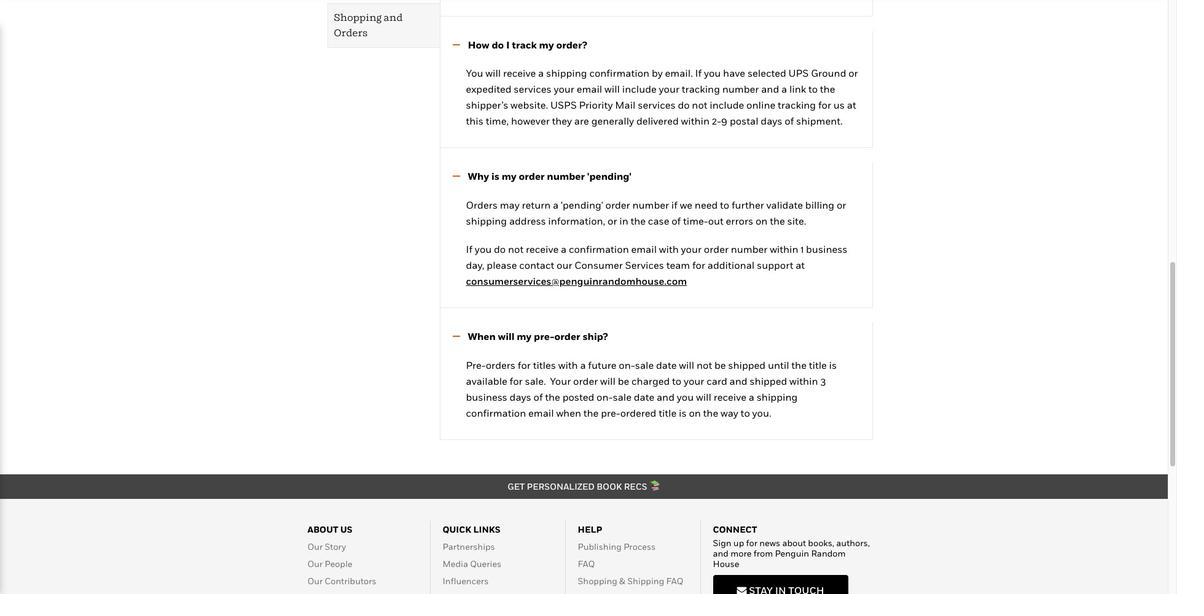 Task type: describe. For each thing, give the bounding box(es) containing it.
how
[[468, 38, 490, 51]]

shipment.
[[796, 115, 843, 127]]

when will my pre-order ship? link
[[440, 330, 860, 345]]

your
[[550, 375, 571, 388]]

our for our contributors
[[308, 576, 323, 587]]

time-
[[683, 215, 708, 227]]

pre- inside pre-orders for titles with a future on-sale date will not be shipped until the title is available for sale.  your order will be charged to your card and shipped within 3 business days of the posted on-sale date and you will receive a shipping confirmation email when the pre-ordered title is on the way to you.
[[601, 407, 620, 420]]

order inside orders may return a 'pending' order number if we need to further validate billing or shipping address information, or in the case of time-out errors on the site.
[[606, 199, 630, 211]]

shipping inside orders may return a 'pending' order number if we need to further validate billing or shipping address information, or in the case of time-out errors on the site.
[[466, 215, 507, 227]]

📚
[[649, 482, 660, 492]]

by
[[652, 67, 663, 79]]

faq link
[[578, 559, 595, 570]]

partnerships link
[[443, 542, 495, 552]]

the right in
[[631, 215, 646, 227]]

in
[[620, 215, 628, 227]]

contact
[[519, 259, 554, 271]]

posted
[[563, 391, 594, 404]]

story
[[325, 542, 346, 552]]

receive inside you will receive a shipping confirmation by email. if you have selected ups ground or expedited services your email will include your tracking number and a link to the shipper's website. usps priority mail services do not include online tracking for us at this time, however they are generally delivered within 2-9 postal days of shipment.
[[503, 67, 536, 79]]

charged
[[632, 375, 670, 388]]

services
[[625, 259, 664, 271]]

will down card
[[696, 391, 712, 404]]

on inside orders may return a 'pending' order number if we need to further validate billing or shipping address information, or in the case of time-out errors on the site.
[[756, 215, 768, 227]]

confirmation inside pre-orders for titles with a future on-sale date will not be shipped until the title is available for sale.  your order will be charged to your card and shipped within 3 business days of the posted on-sale date and you will receive a shipping confirmation email when the pre-ordered title is on the way to you.
[[466, 407, 526, 420]]

mail
[[615, 99, 636, 111]]

confirmation inside if you do not receive a confirmation email with your order number within 1 business day, please contact our consumer services team for additional support at consumerservices@penguinrandomhouse.com
[[569, 243, 629, 255]]

website.
[[511, 99, 548, 111]]

order?
[[556, 38, 587, 51]]

shopping & shipping faq link
[[578, 576, 684, 587]]

connect
[[713, 525, 757, 535]]

the right until
[[792, 359, 807, 372]]

book
[[597, 482, 622, 492]]

and inside you will receive a shipping confirmation by email. if you have selected ups ground or expedited services your email will include your tracking number and a link to the shipper's website. usps priority mail services do not include online tracking for us at this time, however they are generally delivered within 2-9 postal days of shipment.
[[761, 83, 779, 95]]

future
[[588, 359, 617, 372]]

more
[[731, 549, 752, 559]]

partnerships
[[443, 542, 495, 552]]

number inside 'link'
[[547, 170, 585, 183]]

process
[[624, 542, 656, 552]]

ups
[[789, 67, 809, 79]]

queries
[[470, 559, 502, 570]]

receive inside if you do not receive a confirmation email with your order number within 1 business day, please contact our consumer services team for additional support at consumerservices@penguinrandomhouse.com
[[526, 243, 559, 255]]

the down posted
[[584, 407, 599, 420]]

a left future
[[580, 359, 586, 372]]

about
[[783, 538, 806, 549]]

not inside you will receive a shipping confirmation by email. if you have selected ups ground or expedited services your email will include your tracking number and a link to the shipper's website. usps priority mail services do not include online tracking for us at this time, however they are generally delivered within 2-9 postal days of shipment.
[[692, 99, 708, 111]]

for left titles on the bottom of the page
[[518, 359, 531, 372]]

ordered
[[620, 407, 657, 420]]

expedited
[[466, 83, 512, 95]]

shopping for shopping and orders
[[334, 11, 382, 23]]

my for pre-
[[517, 331, 532, 343]]

why
[[468, 170, 489, 183]]

for inside if you do not receive a confirmation email with your order number within 1 business day, please contact our consumer services team for additional support at consumerservices@penguinrandomhouse.com
[[692, 259, 705, 271]]

publishing
[[578, 542, 622, 552]]

within inside if you do not receive a confirmation email with your order number within 1 business day, please contact our consumer services team for additional support at consumerservices@penguinrandomhouse.com
[[770, 243, 799, 255]]

how do i track my order? link
[[440, 37, 860, 53]]

of inside you will receive a shipping confirmation by email. if you have selected ups ground or expedited services your email will include your tracking number and a link to the shipper's website. usps priority mail services do not include online tracking for us at this time, however they are generally delivered within 2-9 postal days of shipment.
[[785, 115, 794, 127]]

0 horizontal spatial include
[[622, 83, 657, 95]]

0 horizontal spatial faq
[[578, 559, 595, 570]]

you.
[[752, 407, 772, 420]]

will down future
[[600, 375, 616, 388]]

your down the email.
[[659, 83, 680, 95]]

if inside if you do not receive a confirmation email with your order number within 1 business day, please contact our consumer services team for additional support at consumerservices@penguinrandomhouse.com
[[466, 243, 473, 255]]

or for orders may return a 'pending' order number if we need to further validate billing or shipping address information, or in the case of time-out errors on the site.
[[837, 199, 846, 211]]

about
[[308, 525, 338, 535]]

our
[[557, 259, 572, 271]]

envelope image
[[737, 586, 747, 595]]

our people link
[[308, 559, 353, 570]]

number inside orders may return a 'pending' order number if we need to further validate billing or shipping address information, or in the case of time-out errors on the site.
[[633, 199, 669, 211]]

ship?
[[583, 331, 608, 343]]

0 vertical spatial tracking
[[682, 83, 720, 95]]

you inside pre-orders for titles with a future on-sale date will not be shipped until the title is available for sale.  your order will be charged to your card and shipped within 3 business days of the posted on-sale date and you will receive a shipping confirmation email when the pre-ordered title is on the way to you.
[[677, 391, 694, 404]]

consumer
[[575, 259, 623, 271]]

consumerservices@penguinrandomhouse.com
[[466, 275, 687, 287]]

email inside if you do not receive a confirmation email with your order number within 1 business day, please contact our consumer services team for additional support at consumerservices@penguinrandomhouse.com
[[631, 243, 657, 255]]

the down your
[[545, 391, 560, 404]]

1 vertical spatial date
[[634, 391, 655, 404]]

email.
[[665, 67, 693, 79]]

confirmation inside you will receive a shipping confirmation by email. if you have selected ups ground or expedited services your email will include your tracking number and a link to the shipper's website. usps priority mail services do not include online tracking for us at this time, however they are generally delivered within 2-9 postal days of shipment.
[[590, 67, 650, 79]]

1 horizontal spatial is
[[679, 407, 687, 420]]

have
[[723, 67, 745, 79]]

house
[[713, 559, 739, 569]]

0 horizontal spatial be
[[618, 375, 629, 388]]

quick
[[443, 525, 471, 535]]

the inside you will receive a shipping confirmation by email. if you have selected ups ground or expedited services your email will include your tracking number and a link to the shipper's website. usps priority mail services do not include online tracking for us at this time, however they are generally delivered within 2-9 postal days of shipment.
[[820, 83, 835, 95]]

2 horizontal spatial my
[[539, 38, 554, 51]]

order inside pre-orders for titles with a future on-sale date will not be shipped until the title is available for sale.  your order will be charged to your card and shipped within 3 business days of the posted on-sale date and you will receive a shipping confirmation email when the pre-ordered title is on the way to you.
[[573, 375, 598, 388]]

publishing process
[[578, 542, 656, 552]]

influencers
[[443, 576, 489, 587]]

media queries link
[[443, 559, 502, 570]]

'pending' inside 'link'
[[587, 170, 632, 183]]

0 horizontal spatial services
[[514, 83, 552, 95]]

generally
[[592, 115, 634, 127]]

at inside if you do not receive a confirmation email with your order number within 1 business day, please contact our consumer services team for additional support at consumerservices@penguinrandomhouse.com
[[796, 259, 805, 271]]

a inside if you do not receive a confirmation email with your order number within 1 business day, please contact our consumer services team for additional support at consumerservices@penguinrandomhouse.com
[[561, 243, 567, 255]]

people
[[325, 559, 353, 570]]

to inside you will receive a shipping confirmation by email. if you have selected ups ground or expedited services your email will include your tracking number and a link to the shipper's website. usps priority mail services do not include online tracking for us at this time, however they are generally delivered within 2-9 postal days of shipment.
[[809, 83, 818, 95]]

a up the you.
[[749, 391, 755, 404]]

address
[[509, 215, 546, 227]]

not inside if you do not receive a confirmation email with your order number within 1 business day, please contact our consumer services team for additional support at consumerservices@penguinrandomhouse.com
[[508, 243, 524, 255]]

business inside if you do not receive a confirmation email with your order number within 1 business day, please contact our consumer services team for additional support at consumerservices@penguinrandomhouse.com
[[806, 243, 848, 255]]

contributors
[[325, 576, 376, 587]]

our for our people
[[308, 559, 323, 570]]

get
[[508, 482, 525, 492]]

with inside pre-orders for titles with a future on-sale date will not be shipped until the title is available for sale.  your order will be charged to your card and shipped within 3 business days of the posted on-sale date and you will receive a shipping confirmation email when the pre-ordered title is on the way to you.
[[558, 359, 578, 372]]

consumerservices@penguinrandomhouse.com link
[[466, 275, 687, 287]]

shipping inside you will receive a shipping confirmation by email. if you have selected ups ground or expedited services your email will include your tracking number and a link to the shipper's website. usps priority mail services do not include online tracking for us at this time, however they are generally delivered within 2-9 postal days of shipment.
[[546, 67, 587, 79]]

you will receive a shipping confirmation by email. if you have selected ups ground or expedited services your email will include your tracking number and a link to the shipper's website. usps priority mail services do not include online tracking for us at this time, however they are generally delivered within 2-9 postal days of shipment.
[[466, 67, 858, 127]]

0 horizontal spatial pre-
[[534, 331, 555, 343]]

priority
[[579, 99, 613, 111]]

our story link
[[308, 542, 346, 552]]

random
[[811, 549, 846, 559]]

need
[[695, 199, 718, 211]]

additional
[[708, 259, 755, 271]]

you inside if you do not receive a confirmation email with your order number within 1 business day, please contact our consumer services team for additional support at consumerservices@penguinrandomhouse.com
[[475, 243, 492, 255]]

ground
[[811, 67, 846, 79]]

days inside you will receive a shipping confirmation by email. if you have selected ups ground or expedited services your email will include your tracking number and a link to the shipper's website. usps priority mail services do not include online tracking for us at this time, however they are generally delivered within 2-9 postal days of shipment.
[[761, 115, 783, 127]]

will up expedited
[[486, 67, 501, 79]]

information,
[[548, 215, 605, 227]]

quick links
[[443, 525, 501, 535]]

to right way
[[741, 407, 750, 420]]

orders inside 'shopping and orders'
[[334, 26, 368, 39]]

will right when
[[498, 331, 515, 343]]

for down orders at bottom left
[[510, 375, 523, 388]]

us
[[340, 525, 353, 535]]

however
[[511, 115, 550, 127]]

2-
[[712, 115, 721, 127]]

shopping and orders link
[[328, 3, 440, 47]]

validate
[[767, 199, 803, 211]]

online
[[747, 99, 776, 111]]

9
[[721, 115, 728, 127]]

shipping inside pre-orders for titles with a future on-sale date will not be shipped until the title is available for sale.  your order will be charged to your card and shipped within 3 business days of the posted on-sale date and you will receive a shipping confirmation email when the pre-ordered title is on the way to you.
[[757, 391, 798, 404]]

may
[[500, 199, 520, 211]]

1 horizontal spatial be
[[715, 359, 726, 372]]

1 vertical spatial include
[[710, 99, 744, 111]]

our contributors
[[308, 576, 376, 587]]

1 horizontal spatial faq
[[666, 576, 684, 587]]

return
[[522, 199, 551, 211]]

news
[[760, 538, 781, 549]]

1 horizontal spatial services
[[638, 99, 676, 111]]

0 horizontal spatial sale
[[613, 391, 632, 404]]

postal
[[730, 115, 759, 127]]



Task type: locate. For each thing, give the bounding box(es) containing it.
out
[[708, 215, 724, 227]]

this
[[466, 115, 484, 127]]

for inside connect sign up for news about books, authors, and more from penguin random house
[[746, 538, 758, 549]]

my inside 'link'
[[502, 170, 517, 183]]

us
[[834, 99, 845, 111]]

1 horizontal spatial days
[[761, 115, 783, 127]]

1 vertical spatial faq
[[666, 576, 684, 587]]

when
[[556, 407, 581, 420]]

1 horizontal spatial at
[[847, 99, 856, 111]]

my right when
[[517, 331, 532, 343]]

receive inside pre-orders for titles with a future on-sale date will not be shipped until the title is available for sale.  your order will be charged to your card and shipped within 3 business days of the posted on-sale date and you will receive a shipping confirmation email when the pre-ordered title is on the way to you.
[[714, 391, 747, 404]]

0 vertical spatial on
[[756, 215, 768, 227]]

case
[[648, 215, 669, 227]]

1 vertical spatial days
[[510, 391, 531, 404]]

2 horizontal spatial is
[[829, 359, 837, 372]]

0 horizontal spatial on
[[689, 407, 701, 420]]

further
[[732, 199, 764, 211]]

a inside orders may return a 'pending' order number if we need to further validate billing or shipping address information, or in the case of time-out errors on the site.
[[553, 199, 559, 211]]

1 vertical spatial with
[[558, 359, 578, 372]]

2 our from the top
[[308, 559, 323, 570]]

business inside pre-orders for titles with a future on-sale date will not be shipped until the title is available for sale.  your order will be charged to your card and shipped within 3 business days of the posted on-sale date and you will receive a shipping confirmation email when the pre-ordered title is on the way to you.
[[466, 391, 507, 404]]

from
[[754, 549, 773, 559]]

order up in
[[606, 199, 630, 211]]

or for you will receive a shipping confirmation by email. if you have selected ups ground or expedited services your email will include your tracking number and a link to the shipper's website. usps priority mail services do not include online tracking for us at this time, however they are generally delivered within 2-9 postal days of shipment.
[[849, 67, 858, 79]]

1 vertical spatial our
[[308, 559, 323, 570]]

2 vertical spatial receive
[[714, 391, 747, 404]]

within
[[681, 115, 710, 127], [770, 243, 799, 255], [790, 375, 818, 388]]

influencers link
[[443, 576, 489, 587]]

1 horizontal spatial my
[[517, 331, 532, 343]]

on
[[756, 215, 768, 227], [689, 407, 701, 420]]

way
[[721, 407, 739, 420]]

1 horizontal spatial if
[[695, 67, 702, 79]]

0 vertical spatial title
[[809, 359, 827, 372]]

number up return on the top left
[[547, 170, 585, 183]]

if right the email.
[[695, 67, 702, 79]]

for left us
[[818, 99, 831, 111]]

1 vertical spatial sale
[[613, 391, 632, 404]]

please
[[487, 259, 517, 271]]

at right us
[[847, 99, 856, 111]]

2 horizontal spatial or
[[849, 67, 858, 79]]

1 vertical spatial on-
[[597, 391, 613, 404]]

1 horizontal spatial include
[[710, 99, 744, 111]]

0 vertical spatial confirmation
[[590, 67, 650, 79]]

order up the additional
[[704, 243, 729, 255]]

get personalized book recs 📚
[[508, 482, 660, 492]]

0 vertical spatial date
[[656, 359, 677, 372]]

your up team
[[681, 243, 702, 255]]

0 vertical spatial receive
[[503, 67, 536, 79]]

'pending' up information,
[[561, 199, 603, 211]]

shipping up the you.
[[757, 391, 798, 404]]

2 vertical spatial not
[[697, 359, 712, 372]]

1 vertical spatial shipping
[[466, 215, 507, 227]]

not up card
[[697, 359, 712, 372]]

0 vertical spatial on-
[[619, 359, 635, 372]]

at down 1
[[796, 259, 805, 271]]

be left charged
[[618, 375, 629, 388]]

faq right 'shipping'
[[666, 576, 684, 587]]

shopping inside 'shopping and orders'
[[334, 11, 382, 23]]

services up delivered
[[638, 99, 676, 111]]

faq down publishing
[[578, 559, 595, 570]]

the down ground
[[820, 83, 835, 95]]

'pending'
[[587, 170, 632, 183], [561, 199, 603, 211]]

your up usps
[[554, 83, 574, 95]]

0 vertical spatial shopping
[[334, 11, 382, 23]]

pre-
[[466, 359, 486, 372]]

order up return on the top left
[[519, 170, 545, 183]]

why is my order number 'pending' link
[[440, 169, 860, 185]]

1 vertical spatial tracking
[[778, 99, 816, 111]]

at inside you will receive a shipping confirmation by email. if you have selected ups ground or expedited services your email will include your tracking number and a link to the shipper's website. usps priority mail services do not include online tracking for us at this time, however they are generally delivered within 2-9 postal days of shipment.
[[847, 99, 856, 111]]

shopping & shipping faq
[[578, 576, 684, 587]]

be up card
[[715, 359, 726, 372]]

if inside you will receive a shipping confirmation by email. if you have selected ups ground or expedited services your email will include your tracking number and a link to the shipper's website. usps priority mail services do not include online tracking for us at this time, however they are generally delivered within 2-9 postal days of shipment.
[[695, 67, 702, 79]]

shipped left until
[[728, 359, 766, 372]]

1 our from the top
[[308, 542, 323, 552]]

at
[[847, 99, 856, 111], [796, 259, 805, 271]]

0 vertical spatial days
[[761, 115, 783, 127]]

email inside pre-orders for titles with a future on-sale date will not be shipped until the title is available for sale.  your order will be charged to your card and shipped within 3 business days of the posted on-sale date and you will receive a shipping confirmation email when the pre-ordered title is on the way to you.
[[528, 407, 554, 420]]

time,
[[486, 115, 509, 127]]

do left the i
[[492, 38, 504, 51]]

0 vertical spatial shipping
[[546, 67, 587, 79]]

1 vertical spatial shipped
[[750, 375, 787, 388]]

0 vertical spatial pre-
[[534, 331, 555, 343]]

0 horizontal spatial you
[[475, 243, 492, 255]]

shipping down may
[[466, 215, 507, 227]]

order up posted
[[573, 375, 598, 388]]

or inside you will receive a shipping confirmation by email. if you have selected ups ground or expedited services your email will include your tracking number and a link to the shipper's website. usps priority mail services do not include online tracking for us at this time, however they are generally delivered within 2-9 postal days of shipment.
[[849, 67, 858, 79]]

1 horizontal spatial or
[[837, 199, 846, 211]]

of inside pre-orders for titles with a future on-sale date will not be shipped until the title is available for sale.  your order will be charged to your card and shipped within 3 business days of the posted on-sale date and you will receive a shipping confirmation email when the pre-ordered title is on the way to you.
[[534, 391, 543, 404]]

shopping
[[334, 11, 382, 23], [578, 576, 617, 587]]

0 vertical spatial our
[[308, 542, 323, 552]]

our
[[308, 542, 323, 552], [308, 559, 323, 570], [308, 576, 323, 587]]

are
[[574, 115, 589, 127]]

shopping for shopping & shipping faq
[[578, 576, 617, 587]]

on left way
[[689, 407, 701, 420]]

support
[[757, 259, 794, 271]]

0 vertical spatial with
[[659, 243, 679, 255]]

'pending' up in
[[587, 170, 632, 183]]

is right why
[[492, 170, 500, 183]]

connect sign up for news about books, authors, and more from penguin random house
[[713, 525, 870, 569]]

confirmation up consumer on the top
[[569, 243, 629, 255]]

0 vertical spatial faq
[[578, 559, 595, 570]]

within left 2-
[[681, 115, 710, 127]]

not inside pre-orders for titles with a future on-sale date will not be shipped until the title is available for sale.  your order will be charged to your card and shipped within 3 business days of the posted on-sale date and you will receive a shipping confirmation email when the pre-ordered title is on the way to you.
[[697, 359, 712, 372]]

0 vertical spatial business
[[806, 243, 848, 255]]

media queries
[[443, 559, 502, 570]]

order
[[519, 170, 545, 183], [606, 199, 630, 211], [704, 243, 729, 255], [555, 331, 580, 343], [573, 375, 598, 388]]

with up team
[[659, 243, 679, 255]]

errors
[[726, 215, 753, 227]]

my right the track
[[539, 38, 554, 51]]

within left 1
[[770, 243, 799, 255]]

you inside you will receive a shipping confirmation by email. if you have selected ups ground or expedited services your email will include your tracking number and a link to the shipper's website. usps priority mail services do not include online tracking for us at this time, however they are generally delivered within 2-9 postal days of shipment.
[[704, 67, 721, 79]]

1 horizontal spatial email
[[577, 83, 602, 95]]

include up mail
[[622, 83, 657, 95]]

2 vertical spatial of
[[534, 391, 543, 404]]

1 horizontal spatial you
[[677, 391, 694, 404]]

is inside 'link'
[[492, 170, 500, 183]]

date up charged
[[656, 359, 677, 372]]

your left card
[[684, 375, 704, 388]]

0 vertical spatial sale
[[635, 359, 654, 372]]

order inside the 'why is my order number 'pending'' 'link'
[[519, 170, 545, 183]]

order left ship?
[[555, 331, 580, 343]]

about us link
[[308, 525, 353, 535]]

our for our story
[[308, 542, 323, 552]]

my up may
[[502, 170, 517, 183]]

or
[[849, 67, 858, 79], [837, 199, 846, 211], [608, 215, 617, 227]]

1 vertical spatial email
[[631, 243, 657, 255]]

sale up ordered
[[613, 391, 632, 404]]

within inside pre-orders for titles with a future on-sale date will not be shipped until the title is available for sale.  your order will be charged to your card and shipped within 3 business days of the posted on-sale date and you will receive a shipping confirmation email when the pre-ordered title is on the way to you.
[[790, 375, 818, 388]]

link
[[790, 83, 806, 95]]

0 horizontal spatial if
[[466, 243, 473, 255]]

0 horizontal spatial on-
[[597, 391, 613, 404]]

to up out
[[720, 199, 730, 211]]

of left shipment.
[[785, 115, 794, 127]]

a up our on the left of page
[[561, 243, 567, 255]]

3
[[820, 375, 826, 388]]

2 vertical spatial within
[[790, 375, 818, 388]]

0 vertical spatial at
[[847, 99, 856, 111]]

on down further
[[756, 215, 768, 227]]

or left in
[[608, 215, 617, 227]]

1 horizontal spatial date
[[656, 359, 677, 372]]

books,
[[808, 538, 835, 549]]

to right charged
[[672, 375, 682, 388]]

1 horizontal spatial sale
[[635, 359, 654, 372]]

our down our story link
[[308, 559, 323, 570]]

number up the additional
[[731, 243, 768, 255]]

and
[[384, 11, 403, 23], [761, 83, 779, 95], [730, 375, 748, 388], [657, 391, 675, 404], [713, 549, 729, 559]]

0 horizontal spatial orders
[[334, 26, 368, 39]]

date up ordered
[[634, 391, 655, 404]]

shipper's
[[466, 99, 508, 111]]

number inside you will receive a shipping confirmation by email. if you have selected ups ground or expedited services your email will include your tracking number and a link to the shipper's website. usps priority mail services do not include online tracking for us at this time, however they are generally delivered within 2-9 postal days of shipment.
[[722, 83, 759, 95]]

include up 9
[[710, 99, 744, 111]]

a
[[538, 67, 544, 79], [782, 83, 787, 95], [553, 199, 559, 211], [561, 243, 567, 255], [580, 359, 586, 372], [749, 391, 755, 404]]

selected
[[748, 67, 786, 79]]

do inside if you do not receive a confirmation email with your order number within 1 business day, please contact our consumer services team for additional support at consumerservices@penguinrandomhouse.com
[[494, 243, 506, 255]]

on- right posted
[[597, 391, 613, 404]]

email
[[577, 83, 602, 95], [631, 243, 657, 255], [528, 407, 554, 420]]

0 horizontal spatial business
[[466, 391, 507, 404]]

do inside you will receive a shipping confirmation by email. if you have selected ups ground or expedited services your email will include your tracking number and a link to the shipper's website. usps priority mail services do not include online tracking for us at this time, however they are generally delivered within 2-9 postal days of shipment.
[[678, 99, 690, 111]]

within left the 3
[[790, 375, 818, 388]]

if
[[672, 199, 678, 211]]

order inside if you do not receive a confirmation email with your order number within 1 business day, please contact our consumer services team for additional support at consumerservices@penguinrandomhouse.com
[[704, 243, 729, 255]]

shipped down until
[[750, 375, 787, 388]]

1 vertical spatial title
[[659, 407, 677, 420]]

1
[[801, 243, 804, 255]]

why is my order number 'pending'
[[468, 170, 632, 183]]

0 vertical spatial email
[[577, 83, 602, 95]]

or right ground
[[849, 67, 858, 79]]

if you do not receive a confirmation email with your order number within 1 business day, please contact our consumer services team for additional support at consumerservices@penguinrandomhouse.com
[[466, 243, 848, 287]]

if up day,
[[466, 243, 473, 255]]

receive down the track
[[503, 67, 536, 79]]

media
[[443, 559, 468, 570]]

days inside pre-orders for titles with a future on-sale date will not be shipped until the title is available for sale.  your order will be charged to your card and shipped within 3 business days of the posted on-sale date and you will receive a shipping confirmation email when the pre-ordered title is on the way to you.
[[510, 391, 531, 404]]

do up please on the top
[[494, 243, 506, 255]]

how do i track my order?
[[468, 38, 587, 51]]

0 horizontal spatial tracking
[[682, 83, 720, 95]]

1 vertical spatial if
[[466, 243, 473, 255]]

pre- up titles on the bottom of the page
[[534, 331, 555, 343]]

the down validate
[[770, 215, 785, 227]]

and inside 'shopping and orders'
[[384, 11, 403, 23]]

personalized
[[527, 482, 595, 492]]

orders may return a 'pending' order number if we need to further validate billing or shipping address information, or in the case of time-out errors on the site.
[[466, 199, 846, 227]]

1 vertical spatial services
[[638, 99, 676, 111]]

0 horizontal spatial with
[[558, 359, 578, 372]]

0 vertical spatial my
[[539, 38, 554, 51]]

2 vertical spatial my
[[517, 331, 532, 343]]

sale
[[635, 359, 654, 372], [613, 391, 632, 404]]

will up mail
[[605, 83, 620, 95]]

1 horizontal spatial of
[[672, 215, 681, 227]]

0 horizontal spatial is
[[492, 170, 500, 183]]

publishing process link
[[578, 542, 656, 552]]

1 vertical spatial business
[[466, 391, 507, 404]]

0 horizontal spatial title
[[659, 407, 677, 420]]

your inside if you do not receive a confirmation email with your order number within 1 business day, please contact our consumer services team for additional support at consumerservices@penguinrandomhouse.com
[[681, 243, 702, 255]]

number down have
[[722, 83, 759, 95]]

orders inside orders may return a 'pending' order number if we need to further validate billing or shipping address information, or in the case of time-out errors on the site.
[[466, 199, 498, 211]]

0 vertical spatial within
[[681, 115, 710, 127]]

2 vertical spatial confirmation
[[466, 407, 526, 420]]

our people
[[308, 559, 353, 570]]

about us
[[308, 525, 353, 535]]

0 vertical spatial if
[[695, 67, 702, 79]]

0 horizontal spatial of
[[534, 391, 543, 404]]

2 vertical spatial is
[[679, 407, 687, 420]]

card
[[707, 375, 727, 388]]

or right billing
[[837, 199, 846, 211]]

track
[[512, 38, 537, 51]]

recs
[[624, 482, 647, 492]]

within inside you will receive a shipping confirmation by email. if you have selected ups ground or expedited services your email will include your tracking number and a link to the shipper's website. usps priority mail services do not include online tracking for us at this time, however they are generally delivered within 2-9 postal days of shipment.
[[681, 115, 710, 127]]

shipping down order?
[[546, 67, 587, 79]]

1 horizontal spatial on-
[[619, 359, 635, 372]]

will down when will my pre-order ship? link
[[679, 359, 694, 372]]

1 vertical spatial pre-
[[601, 407, 620, 420]]

is right until
[[829, 359, 837, 372]]

title
[[809, 359, 827, 372], [659, 407, 677, 420]]

with inside if you do not receive a confirmation email with your order number within 1 business day, please contact our consumer services team for additional support at consumerservices@penguinrandomhouse.com
[[659, 243, 679, 255]]

for right team
[[692, 259, 705, 271]]

penguin
[[775, 549, 809, 559]]

include
[[622, 83, 657, 95], [710, 99, 744, 111]]

our story
[[308, 542, 346, 552]]

title up the 3
[[809, 359, 827, 372]]

business right 1
[[806, 243, 848, 255]]

0 vertical spatial 'pending'
[[587, 170, 632, 183]]

0 vertical spatial do
[[492, 38, 504, 51]]

receive up contact
[[526, 243, 559, 255]]

days down online
[[761, 115, 783, 127]]

services up website.
[[514, 83, 552, 95]]

our down about
[[308, 542, 323, 552]]

faq
[[578, 559, 595, 570], [666, 576, 684, 587]]

for inside you will receive a shipping confirmation by email. if you have selected ups ground or expedited services your email will include your tracking number and a link to the shipper's website. usps priority mail services do not include online tracking for us at this time, however they are generally delivered within 2-9 postal days of shipment.
[[818, 99, 831, 111]]

business down available
[[466, 391, 507, 404]]

2 vertical spatial or
[[608, 215, 617, 227]]

0 vertical spatial orders
[[334, 26, 368, 39]]

email up services
[[631, 243, 657, 255]]

tracking down link
[[778, 99, 816, 111]]

email up priority
[[577, 83, 602, 95]]

1 vertical spatial or
[[837, 199, 846, 211]]

links
[[473, 525, 501, 535]]

3 our from the top
[[308, 576, 323, 587]]

1 horizontal spatial on
[[756, 215, 768, 227]]

a down the how do i track my order?
[[538, 67, 544, 79]]

to right link
[[809, 83, 818, 95]]

of down the 'if' in the top of the page
[[672, 215, 681, 227]]

email inside you will receive a shipping confirmation by email. if you have selected ups ground or expedited services your email will include your tracking number and a link to the shipper's website. usps priority mail services do not include online tracking for us at this time, however they are generally delivered within 2-9 postal days of shipment.
[[577, 83, 602, 95]]

1 horizontal spatial title
[[809, 359, 827, 372]]

confirmation down available
[[466, 407, 526, 420]]

1 vertical spatial 'pending'
[[561, 199, 603, 211]]

0 horizontal spatial or
[[608, 215, 617, 227]]

receive up way
[[714, 391, 747, 404]]

number inside if you do not receive a confirmation email with your order number within 1 business day, please contact our consumer services team for additional support at consumerservices@penguinrandomhouse.com
[[731, 243, 768, 255]]

1 horizontal spatial business
[[806, 243, 848, 255]]

number
[[722, 83, 759, 95], [547, 170, 585, 183], [633, 199, 669, 211], [731, 243, 768, 255]]

1 vertical spatial of
[[672, 215, 681, 227]]

pre-orders for titles with a future on-sale date will not be shipped until the title is available for sale.  your order will be charged to your card and shipped within 3 business days of the posted on-sale date and you will receive a shipping confirmation email when the pre-ordered title is on the way to you.
[[466, 359, 837, 420]]

0 horizontal spatial at
[[796, 259, 805, 271]]

0 horizontal spatial shopping
[[334, 11, 382, 23]]

1 vertical spatial be
[[618, 375, 629, 388]]

day,
[[466, 259, 485, 271]]

0 vertical spatial is
[[492, 170, 500, 183]]

to inside orders may return a 'pending' order number if we need to further validate billing or shipping address information, or in the case of time-out errors on the site.
[[720, 199, 730, 211]]

a left link
[[782, 83, 787, 95]]

on-
[[619, 359, 635, 372], [597, 391, 613, 404]]

days down orders at bottom left
[[510, 391, 531, 404]]

site.
[[787, 215, 806, 227]]

0 vertical spatial not
[[692, 99, 708, 111]]

do up delivered
[[678, 99, 690, 111]]

titles
[[533, 359, 556, 372]]

on inside pre-orders for titles with a future on-sale date will not be shipped until the title is available for sale.  your order will be charged to your card and shipped within 3 business days of the posted on-sale date and you will receive a shipping confirmation email when the pre-ordered title is on the way to you.
[[689, 407, 701, 420]]

0 vertical spatial shipped
[[728, 359, 766, 372]]

your inside pre-orders for titles with a future on-sale date will not be shipped until the title is available for sale.  your order will be charged to your card and shipped within 3 business days of the posted on-sale date and you will receive a shipping confirmation email when the pre-ordered title is on the way to you.
[[684, 375, 704, 388]]

&
[[619, 576, 626, 587]]

on- right future
[[619, 359, 635, 372]]

number up case
[[633, 199, 669, 211]]

orders
[[334, 26, 368, 39], [466, 199, 498, 211]]

with
[[659, 243, 679, 255], [558, 359, 578, 372]]

title right ordered
[[659, 407, 677, 420]]

pre- right when
[[601, 407, 620, 420]]

1 vertical spatial do
[[678, 99, 690, 111]]

my for order
[[502, 170, 517, 183]]

2 vertical spatial email
[[528, 407, 554, 420]]

receive
[[503, 67, 536, 79], [526, 243, 559, 255], [714, 391, 747, 404]]

order inside when will my pre-order ship? link
[[555, 331, 580, 343]]

until
[[768, 359, 789, 372]]

sale up charged
[[635, 359, 654, 372]]

the left way
[[703, 407, 718, 420]]

available
[[466, 375, 507, 388]]

1 horizontal spatial shipping
[[546, 67, 587, 79]]

1 vertical spatial on
[[689, 407, 701, 420]]

1 horizontal spatial with
[[659, 243, 679, 255]]

2 vertical spatial you
[[677, 391, 694, 404]]

of inside orders may return a 'pending' order number if we need to further validate billing or shipping address information, or in the case of time-out errors on the site.
[[672, 215, 681, 227]]

0 vertical spatial include
[[622, 83, 657, 95]]

'pending' inside orders may return a 'pending' order number if we need to further validate billing or shipping address information, or in the case of time-out errors on the site.
[[561, 199, 603, 211]]

and inside connect sign up for news about books, authors, and more from penguin random house
[[713, 549, 729, 559]]

services
[[514, 83, 552, 95], [638, 99, 676, 111]]



Task type: vqa. For each thing, say whether or not it's contained in the screenshot.
jackson
no



